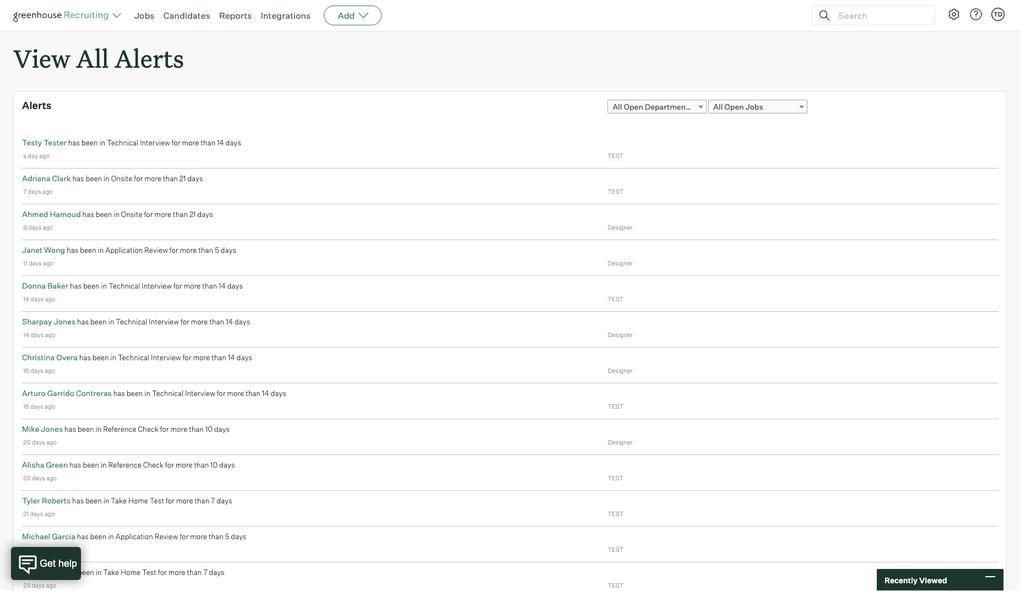 Task type: vqa. For each thing, say whether or not it's contained in the screenshot.


Task type: locate. For each thing, give the bounding box(es) containing it.
20
[[23, 439, 31, 446], [23, 475, 31, 482]]

has for tyler roberts
[[72, 497, 84, 505]]

all right departments
[[714, 102, 723, 112]]

1 vertical spatial alerts
[[22, 99, 51, 111]]

20 days ago
[[23, 439, 57, 446], [23, 475, 57, 482]]

2 20 from the top
[[23, 475, 31, 482]]

technical for overa
[[118, 353, 149, 362]]

11 days ago
[[23, 260, 54, 267]]

16 days ago down arturo
[[23, 403, 55, 410]]

has inside christina overa has been in technical interview for more than 14 days designer
[[79, 353, 91, 362]]

20 for mike jones
[[23, 439, 31, 446]]

designer for christina overa
[[608, 367, 633, 375]]

interview for donna baker
[[142, 282, 172, 291]]

in inside ahmed hamoud has been in onsite for more than 21 days designer
[[114, 210, 120, 219]]

home inside tyler roberts has been in take home test for more than 7 days test
[[128, 497, 148, 505]]

1 vertical spatial 14 days ago
[[23, 331, 55, 339]]

in inside 'greg smith has been in take home test for more than 7 days test'
[[96, 568, 102, 577]]

has right sharpay jones link
[[77, 318, 89, 326]]

contreras
[[76, 389, 112, 398]]

jones right sharpay
[[54, 317, 76, 327]]

ago down green on the left of page
[[46, 475, 57, 482]]

23 for greg smith
[[23, 582, 30, 589]]

1 horizontal spatial jobs
[[746, 102, 764, 112]]

0 vertical spatial review
[[144, 246, 168, 255]]

0 vertical spatial 21
[[179, 174, 186, 183]]

than
[[201, 138, 215, 147], [163, 174, 178, 183], [173, 210, 188, 219], [199, 246, 213, 255], [202, 282, 217, 291], [210, 318, 224, 326], [212, 353, 226, 362], [246, 389, 261, 398], [189, 425, 204, 434], [194, 461, 209, 470], [195, 497, 210, 505], [209, 532, 223, 541], [187, 568, 202, 577]]

ahmed hamoud link
[[22, 210, 81, 219]]

has right overa
[[79, 353, 91, 362]]

ahmed
[[22, 210, 48, 219]]

0 horizontal spatial 5
[[215, 246, 219, 255]]

designer inside ahmed hamoud has been in onsite for more than 21 days designer
[[608, 224, 633, 231]]

ago down donna baker link
[[45, 295, 55, 303]]

4 test from the top
[[608, 403, 624, 410]]

1 vertical spatial onsite
[[121, 210, 142, 219]]

ago
[[39, 152, 50, 160], [42, 188, 53, 195], [43, 224, 53, 231], [43, 260, 54, 267], [45, 295, 55, 303], [45, 331, 55, 339], [45, 367, 55, 375], [45, 403, 55, 410], [46, 439, 57, 446], [46, 475, 57, 482], [44, 510, 55, 518], [46, 546, 56, 554], [46, 582, 56, 589]]

in for sharpay jones
[[108, 318, 114, 326]]

has right green on the left of page
[[70, 461, 81, 470]]

been for janet wong
[[80, 246, 96, 255]]

greenhouse recruiting image
[[13, 9, 112, 22]]

has for adriana clark
[[72, 174, 84, 183]]

recently viewed
[[885, 575, 948, 585]]

been right wong
[[80, 246, 96, 255]]

1 20 days ago from the top
[[23, 439, 57, 446]]

2 vertical spatial 7
[[203, 568, 207, 577]]

all right view
[[76, 42, 109, 74]]

23 days ago for michael
[[23, 546, 56, 554]]

ago down sharpay jones link
[[45, 331, 55, 339]]

ago down janet wong link at the left top of page
[[43, 260, 54, 267]]

been inside 'greg smith has been in take home test for more than 7 days test'
[[78, 568, 94, 577]]

10 inside mike jones has been in reference check for more than 10 days designer
[[205, 425, 213, 434]]

3 designer from the top
[[608, 331, 633, 339]]

has inside adriana clark has been in onsite for more than 21 days test
[[72, 174, 84, 183]]

0 vertical spatial 16
[[23, 367, 29, 375]]

1 horizontal spatial 5
[[225, 532, 229, 541]]

has for testy tester
[[68, 138, 80, 147]]

1 horizontal spatial all
[[613, 102, 622, 112]]

designer inside sharpay jones has been in technical interview for more than 14 days designer
[[608, 331, 633, 339]]

0 vertical spatial onsite
[[111, 174, 133, 183]]

application inside the michael garcia has been in application review for more than 5 days test
[[116, 532, 153, 541]]

check
[[138, 425, 159, 434], [143, 461, 164, 470]]

1 vertical spatial review
[[155, 532, 178, 541]]

all left departments
[[613, 102, 622, 112]]

alerts up "testy"
[[22, 99, 51, 111]]

jobs link
[[134, 10, 155, 21]]

for inside the michael garcia has been in application review for more than 5 days test
[[180, 532, 189, 541]]

all open departments
[[613, 102, 693, 112]]

1 vertical spatial 20
[[23, 475, 31, 482]]

1 vertical spatial test
[[142, 568, 156, 577]]

days inside 'greg smith has been in take home test for more than 7 days test'
[[209, 568, 225, 577]]

take inside 'greg smith has been in take home test for more than 7 days test'
[[103, 568, 119, 577]]

configure image
[[948, 8, 961, 21]]

open
[[624, 102, 644, 112], [725, 102, 744, 112]]

14
[[217, 138, 224, 147], [219, 282, 226, 291], [23, 295, 29, 303], [226, 318, 233, 326], [23, 331, 29, 339], [228, 353, 235, 362], [262, 389, 269, 398]]

has inside the donna baker has been in technical interview for more than 14 days test
[[70, 282, 82, 291]]

been
[[81, 138, 98, 147], [86, 174, 102, 183], [96, 210, 112, 219], [80, 246, 96, 255], [83, 282, 100, 291], [90, 318, 107, 326], [92, 353, 109, 362], [127, 389, 143, 398], [78, 425, 94, 434], [83, 461, 99, 470], [85, 497, 102, 505], [90, 532, 107, 541], [78, 568, 94, 577]]

21
[[179, 174, 186, 183], [189, 210, 196, 219], [23, 510, 29, 518]]

0 vertical spatial 23
[[23, 546, 30, 554]]

4 designer from the top
[[608, 367, 633, 375]]

1 vertical spatial reference
[[108, 461, 141, 470]]

1 test from the top
[[608, 152, 624, 160]]

test for smith
[[142, 568, 156, 577]]

for inside adriana clark has been in onsite for more than 21 days test
[[134, 174, 143, 183]]

20 days ago for alisha
[[23, 475, 57, 482]]

23 down greg at the bottom
[[23, 582, 30, 589]]

5 inside janet wong has been in application review for more than 5 days designer
[[215, 246, 219, 255]]

test
[[150, 497, 164, 505], [142, 568, 156, 577]]

jones right mike
[[41, 424, 63, 434]]

0 horizontal spatial 21
[[23, 510, 29, 518]]

in inside testy tester has been in technical interview for more than 14 days test
[[99, 138, 105, 147]]

0 vertical spatial test
[[150, 497, 164, 505]]

has inside testy tester has been in technical interview for more than 14 days test
[[68, 138, 80, 147]]

jones inside mike jones has been in reference check for more than 10 days designer
[[41, 424, 63, 434]]

20 days ago down the mike jones link
[[23, 439, 57, 446]]

review for michael garcia
[[155, 532, 178, 541]]

tyler roberts link
[[22, 496, 71, 506]]

test
[[608, 152, 624, 160], [608, 188, 624, 195], [608, 295, 624, 303], [608, 403, 624, 410], [608, 475, 624, 482], [608, 510, 624, 518], [608, 546, 624, 554], [608, 582, 624, 589]]

recently
[[885, 575, 918, 585]]

23
[[23, 546, 30, 554], [23, 582, 30, 589]]

sharpay jones has been in technical interview for more than 14 days designer
[[22, 317, 633, 339]]

green
[[46, 460, 68, 470]]

interview for christina overa
[[151, 353, 181, 362]]

arturo garrido contreras has been in technical interview for more than 14 days test
[[22, 389, 624, 410]]

1 16 from the top
[[23, 367, 29, 375]]

ago down garrido
[[45, 403, 55, 410]]

been for adriana clark
[[86, 174, 102, 183]]

0 horizontal spatial 7
[[23, 188, 27, 195]]

testy tester has been in technical interview for more than 14 days test
[[22, 138, 624, 160]]

has right garcia
[[77, 532, 89, 541]]

all for all open jobs
[[714, 102, 723, 112]]

has right clark
[[72, 174, 84, 183]]

has right baker
[[70, 282, 82, 291]]

in inside adriana clark has been in onsite for more than 21 days test
[[104, 174, 110, 183]]

10 for green
[[211, 461, 218, 470]]

tyler
[[22, 496, 40, 506]]

2 16 days ago from the top
[[23, 403, 55, 410]]

open for jobs
[[725, 102, 744, 112]]

ago down ahmed hamoud link
[[43, 224, 53, 231]]

test inside tyler roberts has been in take home test for more than 7 days test
[[150, 497, 164, 505]]

been inside janet wong has been in application review for more than 5 days designer
[[80, 246, 96, 255]]

20 down alisha
[[23, 475, 31, 482]]

23 days ago down michael
[[23, 546, 56, 554]]

ago for adriana
[[42, 188, 53, 195]]

technical inside sharpay jones has been in technical interview for more than 14 days designer
[[116, 318, 147, 326]]

in
[[99, 138, 105, 147], [104, 174, 110, 183], [114, 210, 120, 219], [98, 246, 104, 255], [101, 282, 107, 291], [108, 318, 114, 326], [110, 353, 116, 362], [145, 389, 150, 398], [96, 425, 102, 434], [101, 461, 107, 470], [103, 497, 109, 505], [108, 532, 114, 541], [96, 568, 102, 577]]

been right overa
[[92, 353, 109, 362]]

0 vertical spatial check
[[138, 425, 159, 434]]

1 vertical spatial 16 days ago
[[23, 403, 55, 410]]

ago down christina overa link
[[45, 367, 55, 375]]

designer
[[608, 224, 633, 231], [608, 260, 633, 267], [608, 331, 633, 339], [608, 367, 633, 375], [608, 439, 633, 446]]

1 23 from the top
[[23, 546, 30, 554]]

been inside the donna baker has been in technical interview for more than 14 days test
[[83, 282, 100, 291]]

days inside janet wong has been in application review for more than 5 days designer
[[221, 246, 236, 255]]

for inside the alisha green has been in reference check for more than 10 days test
[[165, 461, 174, 470]]

20 for alisha green
[[23, 475, 31, 482]]

has for janet wong
[[67, 246, 78, 255]]

1 vertical spatial 23
[[23, 582, 30, 589]]

days inside sharpay jones has been in technical interview for more than 14 days designer
[[235, 318, 250, 326]]

in for ahmed hamoud
[[114, 210, 120, 219]]

1 16 days ago from the top
[[23, 367, 55, 375]]

been right the contreras
[[127, 389, 143, 398]]

ago for christina
[[45, 367, 55, 375]]

5 for wong
[[215, 246, 219, 255]]

23 days ago down greg smith link
[[23, 582, 56, 589]]

0 vertical spatial 16 days ago
[[23, 367, 55, 375]]

1 vertical spatial take
[[103, 568, 119, 577]]

open for departments
[[624, 102, 644, 112]]

2 horizontal spatial all
[[714, 102, 723, 112]]

onsite
[[111, 174, 133, 183], [121, 210, 142, 219]]

more
[[182, 138, 199, 147], [145, 174, 162, 183], [154, 210, 171, 219], [180, 246, 197, 255], [184, 282, 201, 291], [191, 318, 208, 326], [193, 353, 210, 362], [227, 389, 244, 398], [171, 425, 188, 434], [176, 461, 193, 470], [176, 497, 193, 505], [190, 532, 207, 541], [168, 568, 185, 577]]

test inside 'greg smith has been in take home test for more than 7 days test'
[[142, 568, 156, 577]]

application inside janet wong has been in application review for more than 5 days designer
[[105, 246, 143, 255]]

take
[[111, 497, 127, 505], [103, 568, 119, 577]]

has for michael garcia
[[77, 532, 89, 541]]

1 horizontal spatial open
[[725, 102, 744, 112]]

designer for janet wong
[[608, 260, 633, 267]]

ago down tyler roberts link
[[44, 510, 55, 518]]

14 days ago
[[23, 295, 55, 303], [23, 331, 55, 339]]

2 14 days ago from the top
[[23, 331, 55, 339]]

reports
[[219, 10, 252, 21]]

been right roberts
[[85, 497, 102, 505]]

2 20 days ago from the top
[[23, 475, 57, 482]]

1 23 days ago from the top
[[23, 546, 56, 554]]

1 vertical spatial 21
[[189, 210, 196, 219]]

1 horizontal spatial 7
[[203, 568, 207, 577]]

5 designer from the top
[[608, 439, 633, 446]]

2 horizontal spatial 7
[[211, 497, 215, 505]]

0 vertical spatial 5
[[215, 246, 219, 255]]

review inside janet wong has been in application review for more than 5 days designer
[[144, 246, 168, 255]]

2 designer from the top
[[608, 260, 633, 267]]

christina overa link
[[22, 353, 78, 362]]

0 vertical spatial 20 days ago
[[23, 439, 57, 446]]

16
[[23, 367, 29, 375], [23, 403, 29, 410]]

7 for tyler roberts
[[211, 497, 215, 505]]

1 designer from the top
[[608, 224, 633, 231]]

a
[[23, 152, 26, 160]]

has inside 'greg smith has been in take home test for more than 7 days test'
[[65, 568, 76, 577]]

has right wong
[[67, 246, 78, 255]]

technical for tester
[[107, 138, 138, 147]]

days
[[226, 138, 241, 147], [187, 174, 203, 183], [28, 188, 41, 195], [197, 210, 213, 219], [28, 224, 41, 231], [221, 246, 236, 255], [29, 260, 42, 267], [227, 282, 243, 291], [30, 295, 44, 303], [235, 318, 250, 326], [30, 331, 44, 339], [237, 353, 252, 362], [30, 367, 43, 375], [271, 389, 286, 398], [30, 403, 43, 410], [214, 425, 230, 434], [32, 439, 45, 446], [219, 461, 235, 470], [32, 475, 45, 482], [217, 497, 232, 505], [30, 510, 43, 518], [231, 532, 247, 541], [31, 546, 45, 554], [209, 568, 225, 577], [31, 582, 45, 589]]

than inside the alisha green has been in reference check for more than 10 days test
[[194, 461, 209, 470]]

1 vertical spatial 16
[[23, 403, 29, 410]]

testy
[[22, 138, 42, 148]]

home
[[128, 497, 148, 505], [121, 568, 141, 577]]

0 vertical spatial 14 days ago
[[23, 295, 55, 303]]

all open jobs link
[[709, 100, 808, 114]]

has inside ahmed hamoud has been in onsite for more than 21 days designer
[[82, 210, 94, 219]]

wong
[[44, 245, 65, 255]]

has right the contreras
[[113, 389, 125, 398]]

jobs
[[134, 10, 155, 21], [746, 102, 764, 112]]

been right baker
[[83, 282, 100, 291]]

been inside ahmed hamoud has been in onsite for more than 21 days designer
[[96, 210, 112, 219]]

more inside sharpay jones has been in technical interview for more than 14 days designer
[[191, 318, 208, 326]]

has inside tyler roberts has been in take home test for more than 7 days test
[[72, 497, 84, 505]]

been for testy tester
[[81, 138, 98, 147]]

1 open from the left
[[624, 102, 644, 112]]

been inside tyler roberts has been in take home test for more than 7 days test
[[85, 497, 102, 505]]

2 23 from the top
[[23, 582, 30, 589]]

smith
[[41, 568, 63, 577]]

0 vertical spatial jobs
[[134, 10, 155, 21]]

has for christina overa
[[79, 353, 91, 362]]

7
[[23, 188, 27, 195], [211, 497, 215, 505], [203, 568, 207, 577]]

than inside testy tester has been in technical interview for more than 14 days test
[[201, 138, 215, 147]]

0 vertical spatial reference
[[103, 425, 136, 434]]

in for janet wong
[[98, 246, 104, 255]]

1 14 days ago from the top
[[23, 295, 55, 303]]

ago right day
[[39, 152, 50, 160]]

16 days ago
[[23, 367, 55, 375], [23, 403, 55, 410]]

been right tester
[[81, 138, 98, 147]]

0 vertical spatial 10
[[205, 425, 213, 434]]

test inside testy tester has been in technical interview for more than 14 days test
[[608, 152, 624, 160]]

more inside adriana clark has been in onsite for more than 21 days test
[[145, 174, 162, 183]]

days inside the michael garcia has been in application review for more than 5 days test
[[231, 532, 247, 541]]

been right clark
[[86, 174, 102, 183]]

test inside the alisha green has been in reference check for more than 10 days test
[[608, 475, 624, 482]]

jones
[[54, 317, 76, 327], [41, 424, 63, 434]]

home for tyler roberts
[[128, 497, 148, 505]]

for
[[172, 138, 181, 147], [134, 174, 143, 183], [144, 210, 153, 219], [170, 246, 178, 255], [173, 282, 182, 291], [181, 318, 189, 326], [183, 353, 192, 362], [217, 389, 226, 398], [160, 425, 169, 434], [165, 461, 174, 470], [166, 497, 175, 505], [180, 532, 189, 541], [158, 568, 167, 577]]

1 vertical spatial 7
[[211, 497, 215, 505]]

2 open from the left
[[725, 102, 744, 112]]

in for donna baker
[[101, 282, 107, 291]]

interview inside arturo garrido contreras has been in technical interview for more than 14 days test
[[185, 389, 215, 398]]

1 horizontal spatial 21
[[179, 174, 186, 183]]

1 vertical spatial jones
[[41, 424, 63, 434]]

alerts down jobs link at the left top of page
[[114, 42, 184, 74]]

onsite inside ahmed hamoud has been in onsite for more than 21 days designer
[[121, 210, 142, 219]]

been right smith
[[78, 568, 94, 577]]

has right the mike jones link
[[64, 425, 76, 434]]

testy tester link
[[22, 138, 67, 148]]

21 inside ahmed hamoud has been in onsite for more than 21 days designer
[[189, 210, 196, 219]]

2 23 days ago from the top
[[23, 582, 56, 589]]

interview inside the donna baker has been in technical interview for more than 14 days test
[[142, 282, 172, 291]]

candidates
[[163, 10, 210, 21]]

sharpay
[[22, 317, 52, 327]]

baker
[[47, 281, 68, 291]]

in inside sharpay jones has been in technical interview for more than 14 days designer
[[108, 318, 114, 326]]

0 vertical spatial jones
[[54, 317, 76, 327]]

14 days ago down donna
[[23, 295, 55, 303]]

16 days ago for christina
[[23, 367, 55, 375]]

reference inside the alisha green has been in reference check for more than 10 days test
[[108, 461, 141, 470]]

0 vertical spatial take
[[111, 497, 127, 505]]

ago down the mike jones link
[[46, 439, 57, 446]]

days inside tyler roberts has been in take home test for more than 7 days test
[[217, 497, 232, 505]]

1 vertical spatial application
[[116, 532, 153, 541]]

been inside testy tester has been in technical interview for more than 14 days test
[[81, 138, 98, 147]]

14 days ago down sharpay
[[23, 331, 55, 339]]

in inside christina overa has been in technical interview for more than 14 days designer
[[110, 353, 116, 362]]

in inside the alisha green has been in reference check for more than 10 days test
[[101, 461, 107, 470]]

technical
[[107, 138, 138, 147], [109, 282, 140, 291], [116, 318, 147, 326], [118, 353, 149, 362], [152, 389, 184, 398]]

tester
[[44, 138, 67, 148]]

designer inside christina overa has been in technical interview for more than 14 days designer
[[608, 367, 633, 375]]

view
[[13, 42, 70, 74]]

more inside janet wong has been in application review for more than 5 days designer
[[180, 246, 197, 255]]

has inside the alisha green has been in reference check for more than 10 days test
[[70, 461, 81, 470]]

been right green on the left of page
[[83, 461, 99, 470]]

in inside tyler roberts has been in take home test for more than 7 days test
[[103, 497, 109, 505]]

0 horizontal spatial jobs
[[134, 10, 155, 21]]

0 vertical spatial 7
[[23, 188, 27, 195]]

application
[[105, 246, 143, 255], [116, 532, 153, 541]]

5 test from the top
[[608, 475, 624, 482]]

1 vertical spatial check
[[143, 461, 164, 470]]

20 down mike
[[23, 439, 31, 446]]

ago for donna
[[45, 295, 55, 303]]

1 20 from the top
[[23, 439, 31, 446]]

has right tester
[[68, 138, 80, 147]]

been down the contreras
[[78, 425, 94, 434]]

designer for sharpay jones
[[608, 331, 633, 339]]

1 vertical spatial 23 days ago
[[23, 582, 56, 589]]

6 test from the top
[[608, 510, 624, 518]]

3 test from the top
[[608, 295, 624, 303]]

ago down adriana clark link
[[42, 188, 53, 195]]

add button
[[324, 6, 382, 25]]

been right "hamoud"
[[96, 210, 112, 219]]

20 days ago down the alisha green link
[[23, 475, 57, 482]]

has right smith
[[65, 568, 76, 577]]

michael garcia has been in application review for more than 5 days test
[[22, 532, 624, 554]]

ago for sharpay
[[45, 331, 55, 339]]

0 horizontal spatial open
[[624, 102, 644, 112]]

0 vertical spatial alerts
[[114, 42, 184, 74]]

5
[[215, 246, 219, 255], [225, 532, 229, 541]]

has right "hamoud"
[[82, 210, 94, 219]]

donna baker has been in technical interview for more than 14 days test
[[22, 281, 624, 303]]

16 down arturo
[[23, 403, 29, 410]]

ago for testy
[[39, 152, 50, 160]]

1 vertical spatial home
[[121, 568, 141, 577]]

0 vertical spatial 23 days ago
[[23, 546, 56, 554]]

test inside tyler roberts has been in take home test for more than 7 days test
[[608, 510, 624, 518]]

for inside sharpay jones has been in technical interview for more than 14 days designer
[[181, 318, 189, 326]]

been for alisha green
[[83, 461, 99, 470]]

2 horizontal spatial 21
[[189, 210, 196, 219]]

in for adriana clark
[[104, 174, 110, 183]]

7 for greg smith
[[203, 568, 207, 577]]

has inside the michael garcia has been in application review for more than 5 days test
[[77, 532, 89, 541]]

has for greg smith
[[65, 568, 76, 577]]

2 16 from the top
[[23, 403, 29, 410]]

10 for jones
[[205, 425, 213, 434]]

in inside the donna baker has been in technical interview for more than 14 days test
[[101, 282, 107, 291]]

all
[[76, 42, 109, 74], [613, 102, 622, 112], [714, 102, 723, 112]]

application for wong
[[105, 246, 143, 255]]

ago for ahmed
[[43, 224, 53, 231]]

16 days ago down christina on the left bottom
[[23, 367, 55, 375]]

0 vertical spatial home
[[128, 497, 148, 505]]

interview inside testy tester has been in technical interview for more than 14 days test
[[140, 138, 170, 147]]

technical inside the donna baker has been in technical interview for more than 14 days test
[[109, 282, 140, 291]]

home inside 'greg smith has been in take home test for more than 7 days test'
[[121, 568, 141, 577]]

ago for greg
[[46, 582, 56, 589]]

been inside sharpay jones has been in technical interview for more than 14 days designer
[[90, 318, 107, 326]]

been right garcia
[[90, 532, 107, 541]]

0 vertical spatial application
[[105, 246, 143, 255]]

for inside arturo garrido contreras has been in technical interview for more than 14 days test
[[217, 389, 226, 398]]

technical inside christina overa has been in technical interview for more than 14 days designer
[[118, 353, 149, 362]]

1 vertical spatial 5
[[225, 532, 229, 541]]

check for alisha green
[[143, 461, 164, 470]]

ago down michael garcia link
[[46, 546, 56, 554]]

23 down michael
[[23, 546, 30, 554]]

has right roberts
[[72, 497, 84, 505]]

23 days ago for greg
[[23, 582, 56, 589]]

check inside mike jones has been in reference check for more than 10 days designer
[[138, 425, 159, 434]]

ago down smith
[[46, 582, 56, 589]]

interview inside christina overa has been in technical interview for more than 14 days designer
[[151, 353, 181, 362]]

ago for tyler
[[44, 510, 55, 518]]

take inside tyler roberts has been in take home test for more than 7 days test
[[111, 497, 127, 505]]

has
[[68, 138, 80, 147], [72, 174, 84, 183], [82, 210, 94, 219], [67, 246, 78, 255], [70, 282, 82, 291], [77, 318, 89, 326], [79, 353, 91, 362], [113, 389, 125, 398], [64, 425, 76, 434], [70, 461, 81, 470], [72, 497, 84, 505], [77, 532, 89, 541], [65, 568, 76, 577]]

1 vertical spatial 20 days ago
[[23, 475, 57, 482]]

in for alisha green
[[101, 461, 107, 470]]

hamoud
[[50, 210, 81, 219]]

greg smith has been in take home test for more than 7 days test
[[22, 568, 624, 589]]

8 test from the top
[[608, 582, 624, 589]]

adriana clark has been in onsite for more than 21 days test
[[22, 174, 624, 195]]

application for garcia
[[116, 532, 153, 541]]

2 test from the top
[[608, 188, 624, 195]]

check for mike jones
[[138, 425, 159, 434]]

in inside the michael garcia has been in application review for more than 5 days test
[[108, 532, 114, 541]]

day
[[28, 152, 38, 160]]

has for ahmed hamoud
[[82, 210, 94, 219]]

1 vertical spatial 10
[[211, 461, 218, 470]]

5 inside the michael garcia has been in application review for more than 5 days test
[[225, 532, 229, 541]]

been right sharpay jones link
[[90, 318, 107, 326]]

7 test from the top
[[608, 546, 624, 554]]

0 vertical spatial 20
[[23, 439, 31, 446]]

take for roberts
[[111, 497, 127, 505]]

16 down christina on the left bottom
[[23, 367, 29, 375]]

alisha green link
[[22, 460, 68, 470]]



Task type: describe. For each thing, give the bounding box(es) containing it.
test inside adriana clark has been in onsite for more than 21 days test
[[608, 188, 624, 195]]

sharpay jones link
[[22, 317, 76, 327]]

td button
[[990, 6, 1007, 23]]

been for ahmed hamoud
[[96, 210, 112, 219]]

all open departments link
[[608, 100, 707, 114]]

in for mike jones
[[96, 425, 102, 434]]

adriana
[[22, 174, 50, 183]]

janet
[[22, 245, 42, 255]]

designer for mike jones
[[608, 439, 633, 446]]

has for mike jones
[[64, 425, 76, 434]]

for inside janet wong has been in application review for more than 5 days designer
[[170, 246, 178, 255]]

for inside testy tester has been in technical interview for more than 14 days test
[[172, 138, 181, 147]]

ago for mike
[[46, 439, 57, 446]]

clark
[[52, 174, 71, 183]]

1 vertical spatial jobs
[[746, 102, 764, 112]]

for inside 'greg smith has been in take home test for more than 7 days test'
[[158, 568, 167, 577]]

in inside arturo garrido contreras has been in technical interview for more than 14 days test
[[145, 389, 150, 398]]

been for mike jones
[[78, 425, 94, 434]]

test inside arturo garrido contreras has been in technical interview for more than 14 days test
[[608, 403, 624, 410]]

donna baker link
[[22, 281, 68, 291]]

garrido
[[47, 389, 74, 398]]

more inside 'greg smith has been in take home test for more than 7 days test'
[[168, 568, 185, 577]]

test for roberts
[[150, 497, 164, 505]]

1 horizontal spatial alerts
[[114, 42, 184, 74]]

christina overa has been in technical interview for more than 14 days designer
[[22, 353, 633, 375]]

greg
[[22, 568, 40, 577]]

garcia
[[52, 532, 75, 542]]

view all alerts
[[13, 42, 184, 74]]

0 horizontal spatial all
[[76, 42, 109, 74]]

ahmed hamoud has been in onsite for more than 21 days designer
[[22, 210, 633, 231]]

Search text field
[[836, 7, 925, 23]]

than inside mike jones has been in reference check for more than 10 days designer
[[189, 425, 204, 434]]

more inside tyler roberts has been in take home test for more than 7 days test
[[176, 497, 193, 505]]

than inside ahmed hamoud has been in onsite for more than 21 days designer
[[173, 210, 188, 219]]

more inside the michael garcia has been in application review for more than 5 days test
[[190, 532, 207, 541]]

has for sharpay jones
[[77, 318, 89, 326]]

days inside adriana clark has been in onsite for more than 21 days test
[[187, 174, 203, 183]]

than inside sharpay jones has been in technical interview for more than 14 days designer
[[210, 318, 224, 326]]

than inside tyler roberts has been in take home test for more than 7 days test
[[195, 497, 210, 505]]

than inside arturo garrido contreras has been in technical interview for more than 14 days test
[[246, 389, 261, 398]]

review for janet wong
[[144, 246, 168, 255]]

more inside testy tester has been in technical interview for more than 14 days test
[[182, 138, 199, 147]]

more inside mike jones has been in reference check for more than 10 days designer
[[171, 425, 188, 434]]

reference for green
[[108, 461, 141, 470]]

all for all open departments
[[613, 102, 622, 112]]

been for christina overa
[[92, 353, 109, 362]]

been inside arturo garrido contreras has been in technical interview for more than 14 days test
[[127, 389, 143, 398]]

more inside arturo garrido contreras has been in technical interview for more than 14 days test
[[227, 389, 244, 398]]

been for sharpay jones
[[90, 318, 107, 326]]

onsite for hamoud
[[121, 210, 142, 219]]

in for christina overa
[[110, 353, 116, 362]]

9 days ago
[[23, 224, 53, 231]]

21 for adriana clark
[[179, 174, 186, 183]]

td button
[[992, 8, 1005, 21]]

janet wong link
[[22, 245, 65, 255]]

in for michael garcia
[[108, 532, 114, 541]]

for inside mike jones has been in reference check for more than 10 days designer
[[160, 425, 169, 434]]

janet wong has been in application review for more than 5 days designer
[[22, 245, 633, 267]]

been for donna baker
[[83, 282, 100, 291]]

for inside the donna baker has been in technical interview for more than 14 days test
[[173, 282, 182, 291]]

days inside ahmed hamoud has been in onsite for more than 21 days designer
[[197, 210, 213, 219]]

more inside christina overa has been in technical interview for more than 14 days designer
[[193, 353, 210, 362]]

onsite for clark
[[111, 174, 133, 183]]

alisha
[[22, 460, 44, 470]]

mike jones link
[[22, 424, 63, 434]]

all open jobs
[[714, 102, 764, 112]]

donna
[[22, 281, 46, 291]]

in for tyler roberts
[[103, 497, 109, 505]]

been for greg smith
[[78, 568, 94, 577]]

11
[[23, 260, 27, 267]]

for inside tyler roberts has been in take home test for more than 7 days test
[[166, 497, 175, 505]]

add
[[338, 10, 355, 21]]

been for michael garcia
[[90, 532, 107, 541]]

23 for michael garcia
[[23, 546, 30, 554]]

christina
[[22, 353, 55, 362]]

14 inside christina overa has been in technical interview for more than 14 days designer
[[228, 353, 235, 362]]

days inside testy tester has been in technical interview for more than 14 days test
[[226, 138, 241, 147]]

technical for baker
[[109, 282, 140, 291]]

test inside the michael garcia has been in application review for more than 5 days test
[[608, 546, 624, 554]]

16 days ago for arturo
[[23, 403, 55, 410]]

roberts
[[42, 496, 71, 506]]

has for alisha green
[[70, 461, 81, 470]]

than inside the michael garcia has been in application review for more than 5 days test
[[209, 532, 223, 541]]

16 for christina overa
[[23, 367, 29, 375]]

michael
[[22, 532, 50, 542]]

more inside the donna baker has been in technical interview for more than 14 days test
[[184, 282, 201, 291]]

a day ago
[[23, 152, 50, 160]]

overa
[[56, 353, 78, 362]]

ago for alisha
[[46, 475, 57, 482]]

interview for testy tester
[[140, 138, 170, 147]]

technical for jones
[[116, 318, 147, 326]]

ago for arturo
[[45, 403, 55, 410]]

has inside arturo garrido contreras has been in technical interview for more than 14 days test
[[113, 389, 125, 398]]

14 days ago for donna
[[23, 295, 55, 303]]

14 inside the donna baker has been in technical interview for more than 14 days test
[[219, 282, 226, 291]]

alisha green has been in reference check for more than 10 days test
[[22, 460, 624, 482]]

14 inside sharpay jones has been in technical interview for more than 14 days designer
[[226, 318, 233, 326]]

more inside ahmed hamoud has been in onsite for more than 21 days designer
[[154, 210, 171, 219]]

21 for ahmed hamoud
[[189, 210, 196, 219]]

5 for garcia
[[225, 532, 229, 541]]

test inside the donna baker has been in technical interview for more than 14 days test
[[608, 295, 624, 303]]

days inside the alisha green has been in reference check for more than 10 days test
[[219, 461, 235, 470]]

integrations link
[[261, 10, 311, 21]]

greg smith link
[[22, 568, 63, 577]]

than inside 'greg smith has been in take home test for more than 7 days test'
[[187, 568, 202, 577]]

9
[[23, 224, 27, 231]]

viewed
[[920, 575, 948, 585]]

mike jones has been in reference check for more than 10 days designer
[[22, 424, 633, 446]]

days inside arturo garrido contreras has been in technical interview for more than 14 days test
[[271, 389, 286, 398]]

than inside janet wong has been in application review for more than 5 days designer
[[199, 246, 213, 255]]

for inside christina overa has been in technical interview for more than 14 days designer
[[183, 353, 192, 362]]

home for greg smith
[[121, 568, 141, 577]]

reports link
[[219, 10, 252, 21]]

in for testy tester
[[99, 138, 105, 147]]

more inside the alisha green has been in reference check for more than 10 days test
[[176, 461, 193, 470]]

arturo
[[22, 389, 46, 398]]

reference for jones
[[103, 425, 136, 434]]

21 days ago
[[23, 510, 55, 518]]

michael garcia link
[[22, 532, 75, 542]]

14 inside testy tester has been in technical interview for more than 14 days test
[[217, 138, 224, 147]]

tyler roberts has been in take home test for more than 7 days test
[[22, 496, 624, 518]]

days inside the donna baker has been in technical interview for more than 14 days test
[[227, 282, 243, 291]]

than inside christina overa has been in technical interview for more than 14 days designer
[[212, 353, 226, 362]]

14 days ago for sharpay
[[23, 331, 55, 339]]

td
[[994, 10, 1003, 18]]

days inside mike jones has been in reference check for more than 10 days designer
[[214, 425, 230, 434]]

16 for arturo garrido contreras
[[23, 403, 29, 410]]

jones for mike jones
[[41, 424, 63, 434]]

has for donna baker
[[70, 282, 82, 291]]

integrations
[[261, 10, 311, 21]]

adriana clark link
[[22, 174, 71, 183]]

0 horizontal spatial alerts
[[22, 99, 51, 111]]

ago for janet
[[43, 260, 54, 267]]

interview for sharpay jones
[[149, 318, 179, 326]]

test inside 'greg smith has been in take home test for more than 7 days test'
[[608, 582, 624, 589]]

mike
[[22, 424, 39, 434]]

7 days ago
[[23, 188, 53, 195]]

2 vertical spatial 21
[[23, 510, 29, 518]]

14 inside arturo garrido contreras has been in technical interview for more than 14 days test
[[262, 389, 269, 398]]

ago for michael
[[46, 546, 56, 554]]

been for tyler roberts
[[85, 497, 102, 505]]

days inside christina overa has been in technical interview for more than 14 days designer
[[237, 353, 252, 362]]

than inside adriana clark has been in onsite for more than 21 days test
[[163, 174, 178, 183]]

technical inside arturo garrido contreras has been in technical interview for more than 14 days test
[[152, 389, 184, 398]]

jones for sharpay jones
[[54, 317, 76, 327]]

take for smith
[[103, 568, 119, 577]]

candidates link
[[163, 10, 210, 21]]

for inside ahmed hamoud has been in onsite for more than 21 days designer
[[144, 210, 153, 219]]

in for greg smith
[[96, 568, 102, 577]]

than inside the donna baker has been in technical interview for more than 14 days test
[[202, 282, 217, 291]]

departments
[[645, 102, 693, 112]]

arturo garrido contreras link
[[22, 389, 112, 398]]

20 days ago for mike
[[23, 439, 57, 446]]



